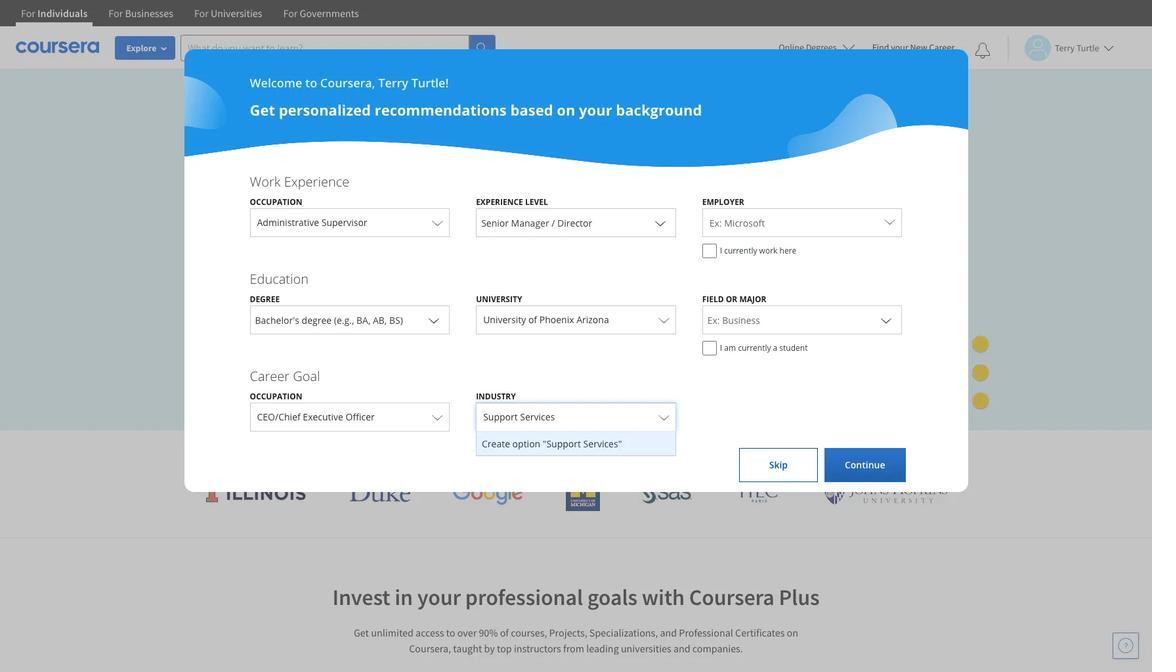 Task type: vqa. For each thing, say whether or not it's contained in the screenshot.
the right the leading
yes



Task type: locate. For each thing, give the bounding box(es) containing it.
experience left level
[[476, 196, 523, 208]]

get
[[250, 100, 275, 120], [354, 626, 369, 639]]

subscription
[[230, 230, 313, 250]]

2 vertical spatial on
[[787, 626, 799, 639]]

your down projects,
[[195, 230, 226, 250]]

1 vertical spatial of
[[500, 626, 509, 639]]

career right the new
[[930, 41, 955, 53]]

coursera, left taught
[[409, 642, 451, 655]]

coursera up professional
[[690, 583, 775, 611]]

for left businesses
[[109, 7, 123, 20]]

0 horizontal spatial get
[[250, 100, 275, 120]]

0 vertical spatial on
[[557, 100, 576, 120]]

i inside education element
[[720, 342, 723, 353]]

new
[[911, 41, 928, 53]]

google image
[[453, 481, 524, 505]]

level
[[526, 196, 548, 208]]

1 horizontal spatial career
[[930, 41, 955, 53]]

welcome to coursera, terry turtle!
[[250, 75, 449, 91]]

1 vertical spatial universities
[[621, 642, 672, 655]]

university for university
[[476, 294, 523, 305]]

1 vertical spatial i
[[720, 342, 723, 353]]

courses, up the programs—all
[[458, 184, 514, 204]]

services"
[[584, 437, 622, 450]]

specializations,
[[590, 626, 658, 639]]

career inside career goal "element"
[[250, 367, 290, 385]]

university for university of phoenix arizona
[[484, 313, 526, 326]]

experience level
[[476, 196, 548, 208]]

0 vertical spatial occupation
[[250, 196, 302, 208]]

work
[[250, 173, 281, 191]]

experience up ready
[[284, 173, 350, 191]]

2 occupation field from the top
[[251, 403, 449, 432]]

2 vertical spatial to
[[446, 626, 456, 639]]

coursera up hec paris image
[[737, 440, 805, 462]]

1 vertical spatial occupation field
[[251, 403, 449, 432]]

1 vertical spatial currently
[[739, 342, 772, 353]]

7-
[[241, 325, 250, 338]]

occupation inside 'work experience' element
[[250, 196, 302, 208]]

courses, inside get unlimited access to over 90% of courses, projects, specializations, and professional certificates on coursera, taught by top instructors from leading universities and companies.
[[511, 626, 547, 639]]

access up job-
[[265, 184, 309, 204]]

0 horizontal spatial career
[[250, 367, 290, 385]]

and right the "support
[[585, 440, 614, 462]]

career left goal at the left bottom
[[250, 367, 290, 385]]

and up the subscription
[[257, 207, 283, 227]]

Industry text field
[[484, 405, 653, 431]]

0 vertical spatial courses,
[[458, 184, 514, 204]]

on right certificates
[[787, 626, 799, 639]]

1 horizontal spatial get
[[354, 626, 369, 639]]

0 horizontal spatial with
[[642, 583, 685, 611]]

get left unlimited at left bottom
[[354, 626, 369, 639]]

for left "universities"
[[194, 7, 209, 20]]

1 vertical spatial courses,
[[511, 626, 547, 639]]

ceo/chief
[[257, 411, 301, 423]]

of inside get unlimited access to over 90% of courses, projects, specializations, and professional certificates on coursera, taught by top instructors from leading universities and companies.
[[500, 626, 509, 639]]

for for universities
[[194, 7, 209, 20]]

create
[[482, 437, 511, 450]]

occupation up ceo/chief
[[250, 391, 302, 402]]

occupation down work
[[250, 196, 302, 208]]

occupation field down 7,000+
[[251, 208, 449, 237]]

0 vertical spatial university
[[476, 294, 523, 305]]

administrative supervisor
[[257, 216, 368, 229]]

0 vertical spatial occupation field
[[251, 208, 449, 237]]

1 vertical spatial plus
[[779, 583, 820, 611]]

get inside get unlimited access to over 90% of courses, projects, specializations, and professional certificates on coursera, taught by top instructors from leading universities and companies.
[[354, 626, 369, 639]]

get down welcome
[[250, 100, 275, 120]]

your left background
[[579, 100, 613, 120]]

plus left continue
[[809, 440, 839, 462]]

1 horizontal spatial access
[[416, 626, 444, 639]]

chevron down image for degree
[[426, 312, 442, 328]]

1 chevron down image from the left
[[426, 312, 442, 328]]

1 occupation field from the top
[[251, 208, 449, 237]]

0 vertical spatial universities
[[497, 440, 581, 462]]

skip
[[770, 459, 788, 471]]

top
[[497, 642, 512, 655]]

university of phoenix arizona
[[484, 313, 609, 326]]

for left individuals on the top left of the page
[[21, 7, 35, 20]]

1 vertical spatial university
[[484, 313, 526, 326]]

university left phoenix
[[484, 313, 526, 326]]

I currently work here checkbox
[[703, 244, 717, 258]]

1 vertical spatial on
[[564, 184, 581, 204]]

0 horizontal spatial of
[[500, 626, 509, 639]]

johns hopkins university image
[[823, 481, 948, 505]]

coursera, up personalized
[[320, 75, 375, 91]]

university up university of phoenix arizona
[[476, 294, 523, 305]]

currently inside 'work experience' element
[[725, 245, 758, 256]]

of left phoenix
[[529, 313, 537, 326]]

currently left a
[[739, 342, 772, 353]]

of
[[529, 313, 537, 326], [500, 626, 509, 639]]

1 horizontal spatial experience
[[476, 196, 523, 208]]

on
[[557, 100, 576, 120], [564, 184, 581, 204], [787, 626, 799, 639]]

access left over
[[416, 626, 444, 639]]

0 horizontal spatial chevron down image
[[426, 312, 442, 328]]

of inside education element
[[529, 313, 537, 326]]

1 horizontal spatial universities
[[621, 642, 672, 655]]

1 horizontal spatial chevron down image
[[879, 312, 895, 328]]

0 vertical spatial get
[[250, 100, 275, 120]]

1 vertical spatial career
[[250, 367, 290, 385]]

0 vertical spatial experience
[[284, 173, 350, 191]]

certificates
[[736, 626, 785, 639]]

1 horizontal spatial in
[[585, 207, 598, 227]]

for left governments
[[283, 7, 298, 20]]

university of illinois at urbana-champaign image
[[205, 483, 307, 504]]

0 vertical spatial with
[[702, 440, 733, 462]]

/month, cancel anytime
[[211, 294, 321, 307]]

i left am
[[720, 342, 723, 353]]

2 i from the top
[[720, 342, 723, 353]]

currently left work
[[725, 245, 758, 256]]

occupation field down goal at the left bottom
[[251, 403, 449, 432]]

1 vertical spatial access
[[416, 626, 444, 639]]

occupation
[[250, 196, 302, 208], [250, 391, 302, 402]]

leading up google "image"
[[440, 440, 493, 462]]

1 for from the left
[[21, 7, 35, 20]]

ex: microsoft
[[710, 217, 765, 229]]

0 vertical spatial to
[[306, 75, 317, 91]]

0 vertical spatial career
[[930, 41, 955, 53]]

plus
[[809, 440, 839, 462], [779, 583, 820, 611]]

leading down 'specializations,'
[[587, 642, 619, 655]]

occupation inside career goal "element"
[[250, 391, 302, 402]]

occupation field inside career goal "element"
[[251, 403, 449, 432]]

in
[[585, 207, 598, 227], [395, 583, 413, 611]]

instructors
[[514, 642, 562, 655]]

experience
[[284, 173, 350, 191], [476, 196, 523, 208]]

1 vertical spatial occupation
[[250, 391, 302, 402]]

0 horizontal spatial in
[[395, 583, 413, 611]]

leading inside get unlimited access to over 90% of courses, projects, specializations, and professional certificates on coursera, taught by top instructors from leading universities and companies.
[[587, 642, 619, 655]]

your inside onboardingmodal dialog
[[579, 100, 613, 120]]

currently inside education element
[[739, 342, 772, 353]]

0 vertical spatial access
[[265, 184, 309, 204]]

2 for from the left
[[109, 7, 123, 20]]

0 vertical spatial leading
[[440, 440, 493, 462]]

2 chevron down image from the left
[[879, 312, 895, 328]]

in up unlimited at left bottom
[[395, 583, 413, 611]]

None search field
[[181, 34, 496, 61]]

coursera,
[[320, 75, 375, 91], [409, 642, 451, 655]]

1 vertical spatial coursera
[[690, 583, 775, 611]]

job-
[[286, 207, 312, 227]]

with right companies
[[702, 440, 733, 462]]

create option "support services" row group
[[477, 432, 676, 455]]

get inside onboardingmodal dialog
[[250, 100, 275, 120]]

1 vertical spatial get
[[354, 626, 369, 639]]

courses, up instructors
[[511, 626, 547, 639]]

ceo/chief executive officer
[[257, 411, 375, 423]]

0 horizontal spatial universities
[[497, 440, 581, 462]]

and inside "unlimited access to 7,000+ world-class courses, hands-on projects, and job-ready certificate programs—all included in your subscription"
[[257, 207, 283, 227]]

in right the included
[[585, 207, 598, 227]]

for
[[21, 7, 35, 20], [109, 7, 123, 20], [194, 7, 209, 20], [283, 7, 298, 20]]

ready
[[312, 207, 350, 227]]

recommendations
[[375, 100, 507, 120]]

3 for from the left
[[194, 7, 209, 20]]

0 vertical spatial coursera
[[737, 440, 805, 462]]

1 vertical spatial experience
[[476, 196, 523, 208]]

1 horizontal spatial leading
[[587, 642, 619, 655]]

employer
[[703, 196, 745, 208]]

career
[[930, 41, 955, 53], [250, 367, 290, 385]]

leading universities and companies with coursera plus
[[436, 440, 839, 462]]

occupation field inside 'work experience' element
[[251, 208, 449, 237]]

get unlimited access to over 90% of courses, projects, specializations, and professional certificates on coursera, taught by top instructors from leading universities and companies.
[[354, 626, 799, 655]]

plus up certificates
[[779, 583, 820, 611]]

occupation field for work experience
[[251, 208, 449, 237]]

access inside get unlimited access to over 90% of courses, projects, specializations, and professional certificates on coursera, taught by top instructors from leading universities and companies.
[[416, 626, 444, 639]]

courses,
[[458, 184, 514, 204], [511, 626, 547, 639]]

day
[[250, 325, 267, 338]]

chevron down image
[[653, 215, 669, 231]]

Industry field
[[477, 403, 676, 432]]

free
[[269, 325, 289, 338]]

0 vertical spatial currently
[[725, 245, 758, 256]]

from
[[564, 642, 585, 655]]

field
[[703, 294, 724, 305]]

1 horizontal spatial coursera,
[[409, 642, 451, 655]]

your
[[892, 41, 909, 53], [579, 100, 613, 120], [195, 230, 226, 250], [418, 583, 461, 611]]

education element
[[237, 270, 916, 362]]

1 i from the top
[[720, 245, 723, 256]]

to inside get unlimited access to over 90% of courses, projects, specializations, and professional certificates on coursera, taught by top instructors from leading universities and companies.
[[446, 626, 456, 639]]

1 vertical spatial leading
[[587, 642, 619, 655]]

0 horizontal spatial access
[[265, 184, 309, 204]]

on right "based"
[[557, 100, 576, 120]]

leading
[[440, 440, 493, 462], [587, 642, 619, 655]]

1 vertical spatial in
[[395, 583, 413, 611]]

0 vertical spatial in
[[585, 207, 598, 227]]

ex:
[[710, 217, 722, 229]]

taught
[[453, 642, 482, 655]]

individuals
[[38, 7, 88, 20]]

chevron down image
[[426, 312, 442, 328], [879, 312, 895, 328]]

sas image
[[643, 483, 693, 504]]

2 occupation from the top
[[250, 391, 302, 402]]

get personalized recommendations based on your background
[[250, 100, 703, 120]]

goals
[[588, 583, 638, 611]]

to
[[306, 75, 317, 91], [313, 184, 326, 204], [446, 626, 456, 639]]

create option "support services"
[[482, 437, 622, 450]]

skip button
[[740, 448, 819, 482]]

0 vertical spatial i
[[720, 245, 723, 256]]

i inside 'work experience' element
[[720, 245, 723, 256]]

companies.
[[693, 642, 743, 655]]

universities inside get unlimited access to over 90% of courses, projects, specializations, and professional certificates on coursera, taught by top instructors from leading universities and companies.
[[621, 642, 672, 655]]

1 horizontal spatial of
[[529, 313, 537, 326]]

with right the goals
[[642, 583, 685, 611]]

get for invest
[[354, 626, 369, 639]]

get for welcome
[[250, 100, 275, 120]]

to left over
[[446, 626, 456, 639]]

on up the included
[[564, 184, 581, 204]]

i right i currently work here 'option' at the top of page
[[720, 245, 723, 256]]

1 horizontal spatial with
[[702, 440, 733, 462]]

0 horizontal spatial coursera,
[[320, 75, 375, 91]]

university
[[476, 294, 523, 305], [484, 313, 526, 326]]

1 occupation from the top
[[250, 196, 302, 208]]

trial
[[291, 325, 312, 338]]

0 vertical spatial of
[[529, 313, 537, 326]]

1 vertical spatial coursera,
[[409, 642, 451, 655]]

0 horizontal spatial experience
[[284, 173, 350, 191]]

0 vertical spatial coursera,
[[320, 75, 375, 91]]

1 vertical spatial to
[[313, 184, 326, 204]]

4 for from the left
[[283, 7, 298, 20]]

for businesses
[[109, 7, 173, 20]]

university of michigan image
[[566, 475, 600, 511]]

in inside "unlimited access to 7,000+ world-class courses, hands-on projects, and job-ready certificate programs—all included in your subscription"
[[585, 207, 598, 227]]

of up top
[[500, 626, 509, 639]]

to up personalized
[[306, 75, 317, 91]]

a
[[774, 342, 778, 353]]

to up ready
[[313, 184, 326, 204]]

Occupation field
[[251, 208, 449, 237], [251, 403, 449, 432]]



Task type: describe. For each thing, give the bounding box(es) containing it.
over
[[458, 626, 477, 639]]

cancel
[[251, 294, 280, 307]]

"support
[[543, 437, 581, 450]]

phoenix
[[540, 313, 575, 326]]

unlimited
[[371, 626, 414, 639]]

i currently work here
[[720, 245, 797, 256]]

certificate
[[354, 207, 421, 227]]

find
[[873, 41, 890, 53]]

continue
[[845, 459, 886, 471]]

projects,
[[550, 626, 588, 639]]

class
[[422, 184, 454, 204]]

90%
[[479, 626, 498, 639]]

world-
[[379, 184, 422, 204]]

and down professional
[[674, 642, 691, 655]]

turtle!
[[412, 75, 449, 91]]

coursera, inside onboardingmodal dialog
[[320, 75, 375, 91]]

occupation for work
[[250, 196, 302, 208]]

businesses
[[125, 7, 173, 20]]

your right find
[[892, 41, 909, 53]]

executive
[[303, 411, 344, 423]]

career goal element
[[237, 367, 916, 456]]

to inside "unlimited access to 7,000+ world-class courses, hands-on projects, and job-ready certificate programs—all included in your subscription"
[[313, 184, 326, 204]]

University field
[[477, 305, 676, 334]]

chevron down image for field or major
[[879, 312, 895, 328]]

major
[[740, 294, 767, 305]]

option
[[513, 437, 541, 450]]

continue button
[[825, 448, 906, 482]]

anytime
[[283, 294, 321, 307]]

coursera plus image
[[195, 123, 395, 143]]

student
[[780, 342, 808, 353]]

duke university image
[[350, 481, 410, 502]]

occupation field for career goal
[[251, 403, 449, 432]]

invest in your professional goals with coursera plus
[[333, 583, 820, 611]]

start
[[216, 325, 239, 338]]

hec paris image
[[735, 480, 781, 506]]

career goal
[[250, 367, 320, 385]]

work experience
[[250, 173, 350, 191]]

included
[[524, 207, 581, 227]]

unlimited
[[195, 184, 261, 204]]

7,000+
[[330, 184, 375, 204]]

i for education
[[720, 342, 723, 353]]

for universities
[[194, 7, 262, 20]]

background
[[616, 100, 703, 120]]

courses, inside "unlimited access to 7,000+ world-class courses, hands-on projects, and job-ready certificate programs—all included in your subscription"
[[458, 184, 514, 204]]

occupation for career
[[250, 391, 302, 402]]

for for individuals
[[21, 7, 35, 20]]

on inside get unlimited access to over 90% of courses, projects, specializations, and professional certificates on coursera, taught by top instructors from leading universities and companies.
[[787, 626, 799, 639]]

industry
[[476, 391, 516, 402]]

based
[[511, 100, 554, 120]]

1 vertical spatial with
[[642, 583, 685, 611]]

programs—all
[[424, 207, 520, 227]]

for individuals
[[21, 7, 88, 20]]

universities
[[211, 7, 262, 20]]

education
[[250, 270, 309, 288]]

show notifications image
[[976, 43, 991, 58]]

projects,
[[195, 207, 253, 227]]

supervisor
[[322, 216, 368, 229]]

microsoft
[[725, 217, 765, 229]]

start 7-day free trial button
[[195, 315, 333, 347]]

field or major
[[703, 294, 767, 305]]

and left professional
[[661, 626, 677, 639]]

your up over
[[418, 583, 461, 611]]

for for governments
[[283, 7, 298, 20]]

officer
[[346, 411, 375, 423]]

for for businesses
[[109, 7, 123, 20]]

i am currently a student
[[720, 342, 808, 353]]

goal
[[293, 367, 320, 385]]

coursera, inside get unlimited access to over 90% of courses, projects, specializations, and professional certificates on coursera, taught by top instructors from leading universities and companies.
[[409, 642, 451, 655]]

by
[[484, 642, 495, 655]]

degree
[[250, 294, 280, 305]]

coursera image
[[16, 37, 99, 58]]

professional
[[679, 626, 734, 639]]

0 vertical spatial plus
[[809, 440, 839, 462]]

hands-
[[517, 184, 564, 204]]

work
[[760, 245, 778, 256]]

I am currently a student checkbox
[[703, 341, 717, 355]]

unlimited access to 7,000+ world-class courses, hands-on projects, and job-ready certificate programs—all included in your subscription
[[195, 184, 598, 250]]

invest
[[333, 583, 391, 611]]

on inside dialog
[[557, 100, 576, 120]]

start 7-day free trial
[[216, 325, 312, 338]]

work experience element
[[237, 173, 916, 265]]

i for work experience
[[720, 245, 723, 256]]

governments
[[300, 7, 359, 20]]

administrative
[[257, 216, 319, 229]]

/month,
[[211, 294, 248, 307]]

am
[[725, 342, 736, 353]]

find your new career link
[[866, 39, 962, 56]]

your inside "unlimited access to 7,000+ world-class courses, hands-on projects, and job-ready certificate programs—all included in your subscription"
[[195, 230, 226, 250]]

here
[[780, 245, 797, 256]]

personalized
[[279, 100, 371, 120]]

welcome
[[250, 75, 302, 91]]

companies
[[618, 440, 698, 462]]

career inside find your new career link
[[930, 41, 955, 53]]

terry
[[379, 75, 409, 91]]

banner navigation
[[11, 0, 370, 36]]

on inside "unlimited access to 7,000+ world-class courses, hands-on projects, and job-ready certificate programs—all included in your subscription"
[[564, 184, 581, 204]]

arizona
[[577, 313, 609, 326]]

for governments
[[283, 7, 359, 20]]

help center image
[[1119, 638, 1135, 654]]

onboardingmodal dialog
[[0, 0, 1153, 672]]

professional
[[466, 583, 583, 611]]

0 horizontal spatial leading
[[440, 440, 493, 462]]

to inside onboardingmodal dialog
[[306, 75, 317, 91]]

or
[[726, 294, 738, 305]]

access inside "unlimited access to 7,000+ world-class courses, hands-on projects, and job-ready certificate programs—all included in your subscription"
[[265, 184, 309, 204]]



